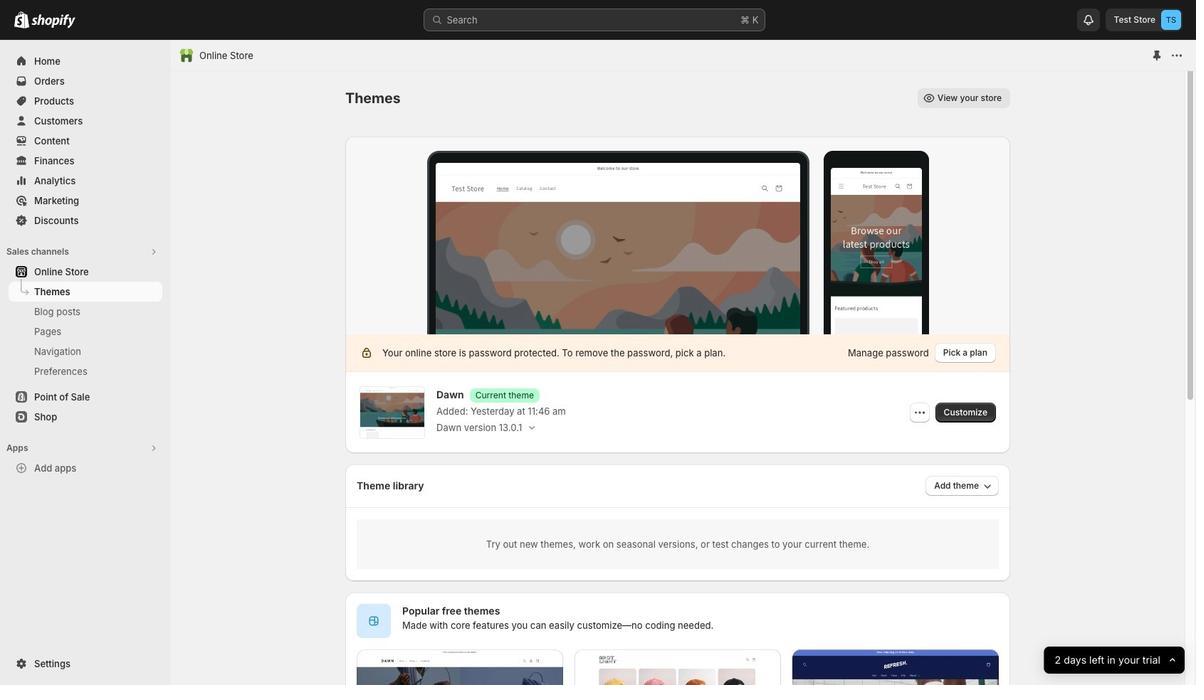 Task type: describe. For each thing, give the bounding box(es) containing it.
1 horizontal spatial shopify image
[[31, 14, 76, 28]]

0 horizontal spatial shopify image
[[14, 11, 29, 28]]

test store image
[[1162, 10, 1182, 30]]



Task type: locate. For each thing, give the bounding box(es) containing it.
shopify image
[[14, 11, 29, 28], [31, 14, 76, 28]]

online store image
[[179, 48, 194, 63]]



Task type: vqa. For each thing, say whether or not it's contained in the screenshot.
"INVENTORY" link
no



